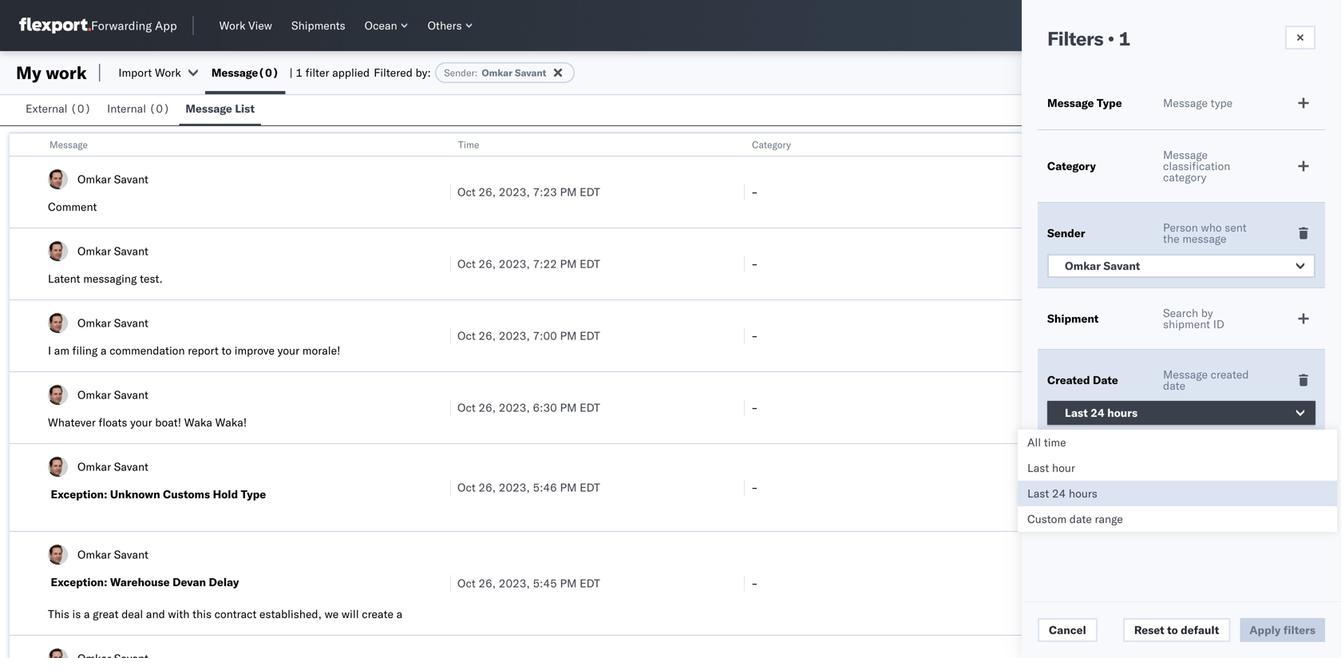 Task type: vqa. For each thing, say whether or not it's contained in the screenshot.
fifth PDT from the bottom
no



Task type: describe. For each thing, give the bounding box(es) containing it.
2023, for 5:45
[[499, 576, 530, 590]]

1 vertical spatial last 24 hours
[[1028, 486, 1098, 500]]

import work button
[[118, 65, 181, 79]]

oct 26, 2023, 7:00 pm edt
[[458, 329, 600, 343]]

1 horizontal spatial category
[[1048, 159, 1096, 173]]

1 horizontal spatial a
[[101, 343, 107, 357]]

this
[[193, 607, 212, 621]]

omkar for oct 26, 2023, 5:46 pm edt
[[77, 460, 111, 474]]

omkar savant button
[[1048, 254, 1316, 278]]

message for message created date
[[1164, 367, 1208, 381]]

resize handle column header for message
[[431, 133, 450, 658]]

1 vertical spatial 1
[[296, 65, 303, 79]]

- for oct 26, 2023, 7:22 pm edt
[[751, 257, 758, 271]]

and
[[146, 607, 165, 621]]

message for message (0)
[[212, 65, 258, 79]]

filing
[[72, 343, 98, 357]]

we
[[325, 607, 339, 621]]

savant for oct 26, 2023, 5:46 pm edt
[[114, 460, 148, 474]]

omkar for oct 26, 2023, 5:45 pm edt
[[77, 547, 111, 561]]

2023, for 7:23
[[499, 185, 530, 199]]

id
[[1214, 317, 1225, 331]]

edt for oct 26, 2023, 7:22 pm edt
[[580, 257, 600, 271]]

sent
[[1225, 220, 1247, 234]]

last 24 hours inside button
[[1065, 406, 1138, 420]]

1 vertical spatial last
[[1028, 461, 1050, 475]]

created
[[1211, 367, 1249, 381]]

forwarding app link
[[19, 18, 177, 34]]

omkar inside button
[[1065, 259, 1101, 273]]

message
[[1183, 232, 1227, 246]]

1366815
[[1079, 401, 1127, 414]]

messaging
[[83, 272, 137, 286]]

ocean
[[365, 18, 397, 32]]

omkar savant for oct 26, 2023, 7:00 pm edt
[[77, 316, 148, 330]]

external (0)
[[26, 101, 91, 115]]

omkar savant for oct 26, 2023, 7:23 pm edt
[[77, 172, 148, 186]]

resize handle column header for related work item/shipment
[[1313, 133, 1332, 658]]

- for oct 26, 2023, 7:00 pm edt
[[751, 329, 758, 343]]

2023, for 7:22
[[499, 257, 530, 271]]

others
[[428, 18, 462, 32]]

pm for 5:46
[[560, 480, 577, 494]]

flex- 458574 for oct 26, 2023, 7:22 pm edt
[[1045, 257, 1120, 271]]

comment
[[48, 200, 97, 214]]

(0) for external (0)
[[70, 101, 91, 115]]

related work item/shipment
[[1046, 139, 1171, 151]]

internal (0)
[[107, 101, 170, 115]]

filter
[[306, 65, 329, 79]]

i
[[48, 343, 51, 357]]

this
[[48, 607, 69, 621]]

this is a great deal and with this contract established, we will create a lucrative partnership.
[[48, 607, 403, 637]]

deal
[[122, 607, 143, 621]]

am
[[54, 343, 69, 357]]

all
[[1028, 435, 1041, 449]]

1 horizontal spatial your
[[278, 343, 300, 357]]

0 vertical spatial 1
[[1119, 26, 1131, 50]]

forwarding app
[[91, 18, 177, 33]]

26, for oct 26, 2023, 5:45 pm edt
[[479, 576, 496, 590]]

savant for oct 26, 2023, 6:30 pm edt
[[114, 388, 148, 402]]

2023, for 7:00
[[499, 329, 530, 343]]

classification
[[1164, 159, 1231, 173]]

oct 26, 2023, 5:45 pm edt
[[458, 576, 600, 590]]

established,
[[260, 607, 322, 621]]

delay
[[209, 575, 239, 589]]

0 horizontal spatial work
[[155, 65, 181, 79]]

last hour
[[1028, 461, 1076, 475]]

edt for oct 26, 2023, 5:46 pm edt
[[580, 480, 600, 494]]

search
[[1164, 306, 1199, 320]]

created
[[1048, 373, 1091, 387]]

message for message classification category
[[1164, 148, 1208, 162]]

exception: for exception: warehouse devan delay
[[51, 575, 107, 589]]

others button
[[421, 15, 480, 36]]

flex- for oct 26, 2023, 7:23 pm edt
[[1045, 185, 1079, 199]]

hours inside button
[[1108, 406, 1138, 420]]

message created date
[[1164, 367, 1249, 393]]

pm for 7:00
[[560, 329, 577, 343]]

who
[[1201, 220, 1222, 234]]

i am filing a commendation report to improve your morale!
[[48, 343, 341, 357]]

- for oct 26, 2023, 5:46 pm edt
[[751, 480, 758, 494]]

my work
[[16, 61, 87, 83]]

cancel button
[[1038, 618, 1098, 642]]

- for oct 26, 2023, 5:45 pm edt
[[751, 576, 758, 590]]

oct 26, 2023, 5:46 pm edt
[[458, 480, 600, 494]]

lucrative
[[48, 623, 91, 637]]

shipments
[[292, 18, 346, 32]]

1 horizontal spatial work
[[219, 18, 246, 32]]

with
[[168, 607, 190, 621]]

oct for oct 26, 2023, 7:23 pm edt
[[458, 185, 476, 199]]

external
[[26, 101, 68, 115]]

:
[[475, 67, 478, 79]]

message for message
[[50, 139, 88, 151]]

2023, for 6:30
[[499, 401, 530, 414]]

- for oct 26, 2023, 6:30 pm edt
[[751, 401, 758, 414]]

applied
[[332, 65, 370, 79]]

range
[[1095, 512, 1124, 526]]

pm for 5:45
[[560, 576, 577, 590]]

my
[[16, 61, 41, 83]]

view
[[248, 18, 272, 32]]

will
[[342, 607, 359, 621]]

is
[[72, 607, 81, 621]]

unknown
[[110, 487, 160, 501]]

ocean button
[[358, 15, 415, 36]]

type
[[1211, 96, 1233, 110]]

savant for oct 26, 2023, 5:45 pm edt
[[114, 547, 148, 561]]

edt for oct 26, 2023, 6:30 pm edt
[[580, 401, 600, 414]]

1 vertical spatial hours
[[1069, 486, 1098, 500]]

exception: warehouse devan delay
[[51, 575, 239, 589]]

last 24 hours button
[[1048, 401, 1316, 425]]

latent messaging test.
[[48, 272, 163, 286]]

oct 26, 2023, 6:30 pm edt
[[458, 401, 600, 414]]

waka
[[184, 415, 212, 429]]

2271801
[[1079, 480, 1127, 494]]

pm for 6:30
[[560, 401, 577, 414]]

savant for oct 26, 2023, 7:22 pm edt
[[114, 244, 148, 258]]

cancel
[[1049, 623, 1087, 637]]

flex- for oct 26, 2023, 7:22 pm edt
[[1045, 257, 1079, 271]]

oct 26, 2023, 7:22 pm edt
[[458, 257, 600, 271]]

hour
[[1052, 461, 1076, 475]]

floats
[[99, 415, 127, 429]]

warehouse
[[110, 575, 170, 589]]

|
[[289, 65, 293, 79]]

to inside reset to default button
[[1168, 623, 1179, 637]]

Search Shipments (/) text field
[[1076, 14, 1230, 38]]

oct for oct 26, 2023, 7:22 pm edt
[[458, 257, 476, 271]]

message classification category
[[1164, 148, 1231, 184]]

last inside button
[[1065, 406, 1088, 420]]

test.
[[140, 272, 163, 286]]

work for my
[[46, 61, 87, 83]]

6:30
[[533, 401, 557, 414]]

improve
[[235, 343, 275, 357]]

7:23
[[533, 185, 557, 199]]

message for message type
[[1048, 96, 1095, 110]]

omkar for oct 26, 2023, 7:22 pm edt
[[77, 244, 111, 258]]

message for message type
[[1164, 96, 1208, 110]]

oct for oct 26, 2023, 5:46 pm edt
[[458, 480, 476, 494]]

person who sent the message
[[1164, 220, 1247, 246]]

flexport. image
[[19, 18, 91, 34]]



Task type: locate. For each thing, give the bounding box(es) containing it.
•
[[1108, 26, 1115, 50]]

26, left 7:22
[[479, 257, 496, 271]]

savant for oct 26, 2023, 7:23 pm edt
[[114, 172, 148, 186]]

1 vertical spatial exception:
[[51, 575, 107, 589]]

1 vertical spatial date
[[1070, 512, 1092, 526]]

hours down date
[[1108, 406, 1138, 420]]

2 oct from the top
[[458, 257, 476, 271]]

flex- 458574
[[1045, 185, 1120, 199], [1045, 257, 1120, 271]]

sender for sender : omkar savant
[[444, 67, 475, 79]]

2 flex- from the top
[[1045, 257, 1079, 271]]

oct left 6:30
[[458, 401, 476, 414]]

(0) left |
[[258, 65, 279, 79]]

time
[[1044, 435, 1067, 449]]

sender for sender
[[1048, 226, 1086, 240]]

26, for oct 26, 2023, 7:22 pm edt
[[479, 257, 496, 271]]

hold
[[213, 487, 238, 501]]

message up related at right
[[1048, 96, 1095, 110]]

2 458574 from the top
[[1079, 257, 1120, 271]]

(0) for internal (0)
[[149, 101, 170, 115]]

edt for oct 26, 2023, 7:23 pm edt
[[580, 185, 600, 199]]

date
[[1164, 379, 1186, 393], [1070, 512, 1092, 526]]

1 horizontal spatial sender
[[1048, 226, 1086, 240]]

create
[[362, 607, 394, 621]]

message left list
[[186, 101, 232, 115]]

work right import at left top
[[155, 65, 181, 79]]

omkar down floats
[[77, 460, 111, 474]]

whatever
[[48, 415, 96, 429]]

1 458574 from the top
[[1079, 185, 1120, 199]]

message list button
[[179, 94, 261, 125]]

0 horizontal spatial 24
[[1052, 486, 1066, 500]]

0 horizontal spatial sender
[[444, 67, 475, 79]]

message for message list
[[186, 101, 232, 115]]

omkar savant up 'filing'
[[77, 316, 148, 330]]

4 pm from the top
[[560, 401, 577, 414]]

5 2023, from the top
[[499, 480, 530, 494]]

shipment
[[1048, 311, 1099, 325]]

work left view
[[219, 18, 246, 32]]

0 vertical spatial 458574
[[1079, 185, 1120, 199]]

26, left 7:00
[[479, 329, 496, 343]]

24 down date
[[1091, 406, 1105, 420]]

omkar up 'filing'
[[77, 316, 111, 330]]

5:45
[[533, 576, 557, 590]]

1 pm from the top
[[560, 185, 577, 199]]

omkar savant for oct 26, 2023, 5:46 pm edt
[[77, 460, 148, 474]]

type right hold
[[241, 487, 266, 501]]

0 horizontal spatial work
[[46, 61, 87, 83]]

5 26, from the top
[[479, 480, 496, 494]]

flex- 458574 for oct 26, 2023, 7:23 pm edt
[[1045, 185, 1120, 199]]

- for oct 26, 2023, 7:23 pm edt
[[751, 185, 758, 199]]

4 - from the top
[[751, 401, 758, 414]]

pm right 6:30
[[560, 401, 577, 414]]

list box
[[1018, 430, 1338, 532]]

by
[[1202, 306, 1214, 320]]

1 flex- 458574 from the top
[[1045, 185, 1120, 199]]

3 resize handle column header from the left
[[1019, 133, 1038, 658]]

internal (0) button
[[101, 94, 179, 125]]

a right create
[[397, 607, 403, 621]]

1 vertical spatial 24
[[1052, 486, 1066, 500]]

date left range
[[1070, 512, 1092, 526]]

person
[[1164, 220, 1199, 234]]

omkar up shipment
[[1065, 259, 1101, 273]]

edt right 5:46 at the left bottom of the page
[[580, 480, 600, 494]]

shipments link
[[285, 15, 352, 36]]

0 horizontal spatial hours
[[1069, 486, 1098, 500]]

2 horizontal spatial a
[[397, 607, 403, 621]]

omkar savant for oct 26, 2023, 7:22 pm edt
[[77, 244, 148, 258]]

oct for oct 26, 2023, 5:45 pm edt
[[458, 576, 476, 590]]

sender
[[444, 67, 475, 79], [1048, 226, 1086, 240]]

3 oct from the top
[[458, 329, 476, 343]]

your left morale! on the left bottom of page
[[278, 343, 300, 357]]

omkar for oct 26, 2023, 7:00 pm edt
[[77, 316, 111, 330]]

0 vertical spatial type
[[1097, 96, 1123, 110]]

edt right 7:22
[[580, 257, 600, 271]]

6 oct from the top
[[458, 576, 476, 590]]

flex- 458574 down related at right
[[1045, 185, 1120, 199]]

oct 26, 2023, 7:23 pm edt
[[458, 185, 600, 199]]

last
[[1065, 406, 1088, 420], [1028, 461, 1050, 475], [1028, 486, 1050, 500]]

work view
[[219, 18, 272, 32]]

2023, left the 5:45
[[499, 576, 530, 590]]

1 - from the top
[[751, 185, 758, 199]]

customs
[[163, 487, 210, 501]]

0 horizontal spatial 1
[[296, 65, 303, 79]]

custom
[[1028, 512, 1067, 526]]

omkar right :
[[482, 67, 513, 79]]

2 flex- 458574 from the top
[[1045, 257, 1120, 271]]

pm for 7:23
[[560, 185, 577, 199]]

(0) right external
[[70, 101, 91, 115]]

1 right |
[[296, 65, 303, 79]]

4 oct from the top
[[458, 401, 476, 414]]

edt right 6:30
[[580, 401, 600, 414]]

a right 'filing'
[[101, 343, 107, 357]]

5 - from the top
[[751, 480, 758, 494]]

omkar up latent messaging test.
[[77, 244, 111, 258]]

0 horizontal spatial date
[[1070, 512, 1092, 526]]

internal
[[107, 101, 146, 115]]

0 vertical spatial 24
[[1091, 406, 1105, 420]]

3 26, from the top
[[479, 329, 496, 343]]

omkar savant up floats
[[77, 388, 148, 402]]

omkar up comment
[[77, 172, 111, 186]]

6 edt from the top
[[580, 576, 600, 590]]

2 resize handle column header from the left
[[725, 133, 744, 658]]

1 horizontal spatial 24
[[1091, 406, 1105, 420]]

contract
[[215, 607, 257, 621]]

1 vertical spatial sender
[[1048, 226, 1086, 240]]

message type
[[1164, 96, 1233, 110]]

6 26, from the top
[[479, 576, 496, 590]]

0 horizontal spatial to
[[222, 343, 232, 357]]

list
[[235, 101, 255, 115]]

1 vertical spatial flex- 458574
[[1045, 257, 1120, 271]]

waka!
[[215, 415, 247, 429]]

2 pm from the top
[[560, 257, 577, 271]]

0 vertical spatial flex- 458574
[[1045, 185, 1120, 199]]

0 vertical spatial category
[[752, 139, 791, 151]]

omkar savant up shipment
[[1065, 259, 1141, 273]]

1 vertical spatial 458574
[[1079, 257, 1120, 271]]

a
[[101, 343, 107, 357], [84, 607, 90, 621], [397, 607, 403, 621]]

pm
[[560, 185, 577, 199], [560, 257, 577, 271], [560, 329, 577, 343], [560, 401, 577, 414], [560, 480, 577, 494], [560, 576, 577, 590]]

26, left 6:30
[[479, 401, 496, 414]]

omkar savant up comment
[[77, 172, 148, 186]]

458574 for oct 26, 2023, 7:23 pm edt
[[1079, 185, 1120, 199]]

last 24 hours down hour
[[1028, 486, 1098, 500]]

1 horizontal spatial type
[[1097, 96, 1123, 110]]

pm right 5:46 at the left bottom of the page
[[560, 480, 577, 494]]

flex- for oct 26, 2023, 5:46 pm edt
[[1045, 480, 1079, 494]]

exception: left the unknown
[[51, 487, 107, 501]]

5 oct from the top
[[458, 480, 476, 494]]

24 inside button
[[1091, 406, 1105, 420]]

2023, left 7:22
[[499, 257, 530, 271]]

pm right the 5:45
[[560, 576, 577, 590]]

category
[[1164, 170, 1207, 184]]

work
[[219, 18, 246, 32], [155, 65, 181, 79]]

0 vertical spatial work
[[219, 18, 246, 32]]

omkar savant for oct 26, 2023, 5:45 pm edt
[[77, 547, 148, 561]]

boat!
[[155, 415, 181, 429]]

2023, for 5:46
[[499, 480, 530, 494]]

edt
[[580, 185, 600, 199], [580, 257, 600, 271], [580, 329, 600, 343], [580, 401, 600, 414], [580, 480, 600, 494], [580, 576, 600, 590]]

2 edt from the top
[[580, 257, 600, 271]]

filters • 1
[[1048, 26, 1131, 50]]

work for related
[[1082, 139, 1103, 151]]

edt right 7:00
[[580, 329, 600, 343]]

24
[[1091, 406, 1105, 420], [1052, 486, 1066, 500]]

message up list
[[212, 65, 258, 79]]

1 horizontal spatial hours
[[1108, 406, 1138, 420]]

a right is
[[84, 607, 90, 621]]

to
[[222, 343, 232, 357], [1168, 623, 1179, 637]]

0 vertical spatial sender
[[444, 67, 475, 79]]

flex- down the 'created'
[[1045, 401, 1079, 414]]

3 flex- from the top
[[1045, 401, 1079, 414]]

(0) inside button
[[149, 101, 170, 115]]

0 horizontal spatial your
[[130, 415, 152, 429]]

last 24 hours
[[1065, 406, 1138, 420], [1028, 486, 1098, 500]]

last 24 hours down date
[[1065, 406, 1138, 420]]

reset to default
[[1135, 623, 1220, 637]]

all time
[[1028, 435, 1067, 449]]

flex- 458574 up shipment
[[1045, 257, 1120, 271]]

2 26, from the top
[[479, 257, 496, 271]]

2023, left 6:30
[[499, 401, 530, 414]]

26,
[[479, 185, 496, 199], [479, 257, 496, 271], [479, 329, 496, 343], [479, 401, 496, 414], [479, 480, 496, 494], [479, 576, 496, 590]]

| 1 filter applied filtered by:
[[289, 65, 431, 79]]

4 2023, from the top
[[499, 401, 530, 414]]

search by shipment id
[[1164, 306, 1225, 331]]

date
[[1093, 373, 1119, 387]]

2 exception: from the top
[[51, 575, 107, 589]]

default
[[1181, 623, 1220, 637]]

pm right 7:22
[[560, 257, 577, 271]]

last left hour
[[1028, 461, 1050, 475]]

message up last 24 hours button at the right bottom of the page
[[1164, 367, 1208, 381]]

message inside message created date
[[1164, 367, 1208, 381]]

savant for oct 26, 2023, 7:00 pm edt
[[114, 316, 148, 330]]

custom date range
[[1028, 512, 1124, 526]]

pm for 7:22
[[560, 257, 577, 271]]

work up external (0)
[[46, 61, 87, 83]]

message left "type" on the top right of the page
[[1164, 96, 1208, 110]]

last down created date
[[1065, 406, 1088, 420]]

omkar for oct 26, 2023, 7:23 pm edt
[[77, 172, 111, 186]]

4 flex- from the top
[[1045, 480, 1079, 494]]

to right report
[[222, 343, 232, 357]]

2023, left 7:23
[[499, 185, 530, 199]]

1 resize handle column header from the left
[[431, 133, 450, 658]]

message inside button
[[186, 101, 232, 115]]

2023, left 7:00
[[499, 329, 530, 343]]

3 edt from the top
[[580, 329, 600, 343]]

latent
[[48, 272, 80, 286]]

exception: up is
[[51, 575, 107, 589]]

(0) for message (0)
[[258, 65, 279, 79]]

1 exception: from the top
[[51, 487, 107, 501]]

omkar savant for oct 26, 2023, 6:30 pm edt
[[77, 388, 148, 402]]

reset to default button
[[1124, 618, 1231, 642]]

(0) right internal
[[149, 101, 170, 115]]

4 edt from the top
[[580, 401, 600, 414]]

morale!
[[303, 343, 341, 357]]

import work
[[118, 65, 181, 79]]

shipment
[[1164, 317, 1211, 331]]

(0) inside button
[[70, 101, 91, 115]]

hours up custom date range
[[1069, 486, 1098, 500]]

omkar for oct 26, 2023, 6:30 pm edt
[[77, 388, 111, 402]]

4 26, from the top
[[479, 401, 496, 414]]

your left boat!
[[130, 415, 152, 429]]

1 vertical spatial to
[[1168, 623, 1179, 637]]

flex- down related at right
[[1045, 185, 1079, 199]]

1 right •
[[1119, 26, 1131, 50]]

edt for oct 26, 2023, 7:00 pm edt
[[580, 329, 600, 343]]

flex- 1366815
[[1045, 401, 1127, 414]]

type
[[1097, 96, 1123, 110], [241, 487, 266, 501]]

devan
[[173, 575, 206, 589]]

1 26, from the top
[[479, 185, 496, 199]]

omkar up the warehouse
[[77, 547, 111, 561]]

resize handle column header for time
[[725, 133, 744, 658]]

date up last 24 hours button at the right bottom of the page
[[1164, 379, 1186, 393]]

savant inside omkar savant button
[[1104, 259, 1141, 273]]

26, down the time
[[479, 185, 496, 199]]

message up category at the top
[[1164, 148, 1208, 162]]

resize handle column header
[[431, 133, 450, 658], [725, 133, 744, 658], [1019, 133, 1038, 658], [1313, 133, 1332, 658]]

omkar savant up the warehouse
[[77, 547, 148, 561]]

5 edt from the top
[[580, 480, 600, 494]]

omkar up floats
[[77, 388, 111, 402]]

oct left 7:22
[[458, 257, 476, 271]]

great
[[93, 607, 119, 621]]

2 horizontal spatial (0)
[[258, 65, 279, 79]]

1 horizontal spatial 1
[[1119, 26, 1131, 50]]

message (0)
[[212, 65, 279, 79]]

resize handle column header for category
[[1019, 133, 1038, 658]]

1 oct from the top
[[458, 185, 476, 199]]

edt right 7:23
[[580, 185, 600, 199]]

2 - from the top
[[751, 257, 758, 271]]

26, for oct 26, 2023, 7:23 pm edt
[[479, 185, 496, 199]]

3 - from the top
[[751, 329, 758, 343]]

list box containing all time
[[1018, 430, 1338, 532]]

pm right 7:23
[[560, 185, 577, 199]]

commendation
[[110, 343, 185, 357]]

6 - from the top
[[751, 576, 758, 590]]

oct for oct 26, 2023, 6:30 pm edt
[[458, 401, 476, 414]]

26, for oct 26, 2023, 6:30 pm edt
[[479, 401, 496, 414]]

3 pm from the top
[[560, 329, 577, 343]]

0 horizontal spatial a
[[84, 607, 90, 621]]

edt right the 5:45
[[580, 576, 600, 590]]

1 horizontal spatial date
[[1164, 379, 1186, 393]]

5 pm from the top
[[560, 480, 577, 494]]

26, left 5:46 at the left bottom of the page
[[479, 480, 496, 494]]

4 resize handle column header from the left
[[1313, 133, 1332, 658]]

0 horizontal spatial (0)
[[70, 101, 91, 115]]

omkar savant
[[77, 172, 148, 186], [77, 244, 148, 258], [1065, 259, 1141, 273], [77, 316, 148, 330], [77, 388, 148, 402], [77, 460, 148, 474], [77, 547, 148, 561]]

savant
[[515, 67, 547, 79], [114, 172, 148, 186], [114, 244, 148, 258], [1104, 259, 1141, 273], [114, 316, 148, 330], [114, 388, 148, 402], [114, 460, 148, 474], [114, 547, 148, 561]]

458574 down the related work item/shipment
[[1079, 185, 1120, 199]]

24 down hour
[[1052, 486, 1066, 500]]

0 vertical spatial work
[[46, 61, 87, 83]]

458574 for oct 26, 2023, 7:22 pm edt
[[1079, 257, 1120, 271]]

oct left 7:00
[[458, 329, 476, 343]]

to right reset
[[1168, 623, 1179, 637]]

work right related at right
[[1082, 139, 1103, 151]]

message
[[212, 65, 258, 79], [1048, 96, 1095, 110], [1164, 96, 1208, 110], [186, 101, 232, 115], [50, 139, 88, 151], [1164, 148, 1208, 162], [1164, 367, 1208, 381]]

0 vertical spatial last 24 hours
[[1065, 406, 1138, 420]]

458574 up shipment
[[1079, 257, 1120, 271]]

the
[[1164, 232, 1180, 246]]

omkar savant inside button
[[1065, 259, 1141, 273]]

0 vertical spatial to
[[222, 343, 232, 357]]

1 horizontal spatial to
[[1168, 623, 1179, 637]]

message down external (0) button
[[50, 139, 88, 151]]

6 pm from the top
[[560, 576, 577, 590]]

26, for oct 26, 2023, 5:46 pm edt
[[479, 480, 496, 494]]

pm right 7:00
[[560, 329, 577, 343]]

1 flex- from the top
[[1045, 185, 1079, 199]]

0 vertical spatial date
[[1164, 379, 1186, 393]]

3 2023, from the top
[[499, 329, 530, 343]]

date inside message created date
[[1164, 379, 1186, 393]]

26, for oct 26, 2023, 7:00 pm edt
[[479, 329, 496, 343]]

2 2023, from the top
[[499, 257, 530, 271]]

message inside message classification category
[[1164, 148, 1208, 162]]

0 horizontal spatial category
[[752, 139, 791, 151]]

0 vertical spatial last
[[1065, 406, 1088, 420]]

2023, left 5:46 at the left bottom of the page
[[499, 480, 530, 494]]

oct left 5:46 at the left bottom of the page
[[458, 480, 476, 494]]

filtered
[[374, 65, 413, 79]]

6 2023, from the top
[[499, 576, 530, 590]]

flex- up shipment
[[1045, 257, 1079, 271]]

1 edt from the top
[[580, 185, 600, 199]]

exception: for exception: unknown customs hold type
[[51, 487, 107, 501]]

26, left the 5:45
[[479, 576, 496, 590]]

1 vertical spatial type
[[241, 487, 266, 501]]

0 horizontal spatial type
[[241, 487, 266, 501]]

1 2023, from the top
[[499, 185, 530, 199]]

external (0) button
[[19, 94, 101, 125]]

oct left the 5:45
[[458, 576, 476, 590]]

work view link
[[213, 15, 279, 36]]

0 vertical spatial your
[[278, 343, 300, 357]]

oct down the time
[[458, 185, 476, 199]]

omkar savant up the messaging
[[77, 244, 148, 258]]

edt for oct 26, 2023, 5:45 pm edt
[[580, 576, 600, 590]]

flex- down hour
[[1045, 480, 1079, 494]]

2 vertical spatial last
[[1028, 486, 1050, 500]]

1 vertical spatial work
[[155, 65, 181, 79]]

omkar savant up the unknown
[[77, 460, 148, 474]]

type up the related work item/shipment
[[1097, 96, 1123, 110]]

1 vertical spatial work
[[1082, 139, 1103, 151]]

oct for oct 26, 2023, 7:00 pm edt
[[458, 329, 476, 343]]

forwarding
[[91, 18, 152, 33]]

1 horizontal spatial (0)
[[149, 101, 170, 115]]

7:22
[[533, 257, 557, 271]]

1 horizontal spatial work
[[1082, 139, 1103, 151]]

1 vertical spatial your
[[130, 415, 152, 429]]

1 vertical spatial category
[[1048, 159, 1096, 173]]

0 vertical spatial exception:
[[51, 487, 107, 501]]

last up 'custom'
[[1028, 486, 1050, 500]]

0 vertical spatial hours
[[1108, 406, 1138, 420]]

flex- for oct 26, 2023, 6:30 pm edt
[[1045, 401, 1079, 414]]



